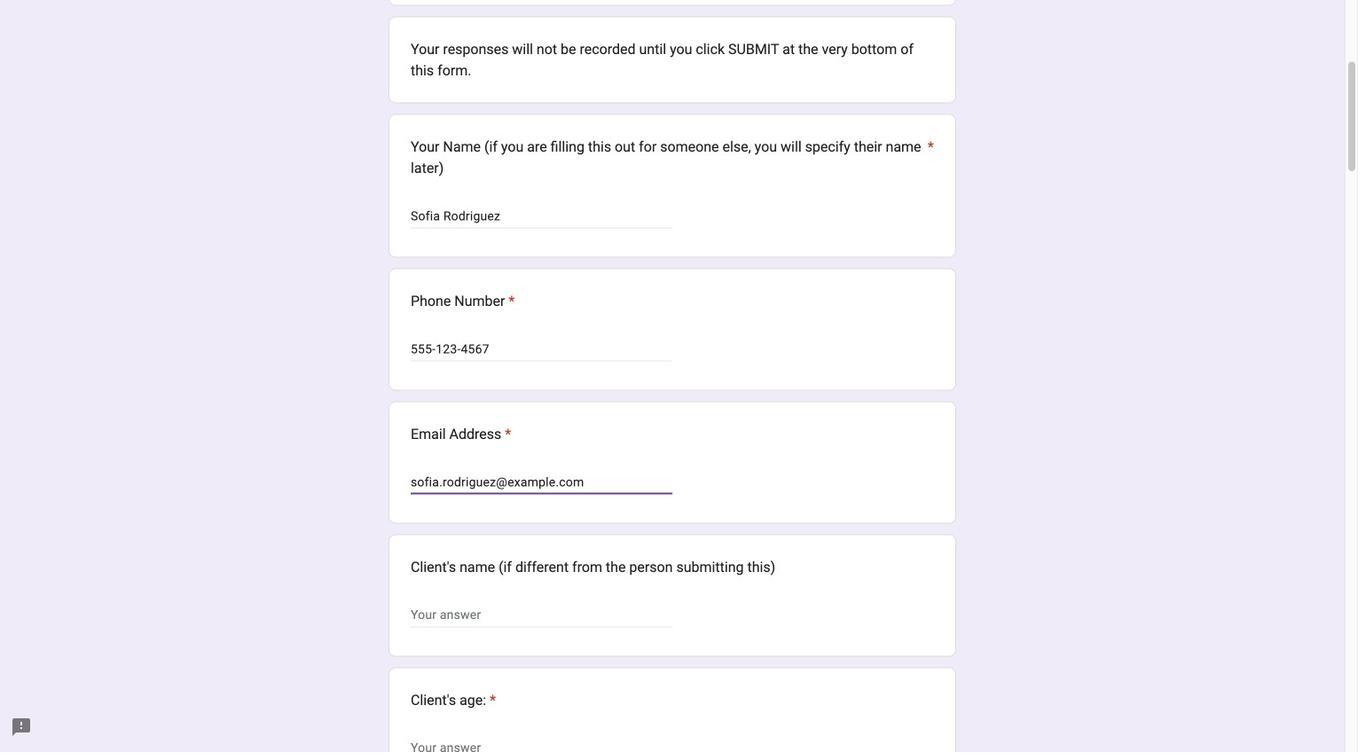 Task type: vqa. For each thing, say whether or not it's contained in the screenshot.
5th heading from the bottom of the page
yes



Task type: locate. For each thing, give the bounding box(es) containing it.
None text field
[[411, 472, 673, 493], [411, 605, 673, 626], [411, 472, 673, 493], [411, 605, 673, 626]]

2 heading from the top
[[411, 136, 934, 179]]

3 heading from the top
[[411, 291, 515, 312]]

report a problem to google image
[[11, 717, 32, 738]]

None text field
[[411, 206, 673, 227], [411, 339, 673, 360], [411, 738, 524, 753], [411, 206, 673, 227], [411, 339, 673, 360], [411, 738, 524, 753]]

list
[[389, 17, 957, 753]]

4 heading from the top
[[411, 424, 511, 445]]

heading
[[411, 39, 934, 81], [411, 136, 934, 179], [411, 291, 515, 312], [411, 424, 511, 445], [411, 690, 496, 711]]

list item
[[389, 17, 957, 104]]

required question element
[[925, 136, 934, 179], [505, 291, 515, 312], [502, 424, 511, 445], [486, 690, 496, 711]]



Task type: describe. For each thing, give the bounding box(es) containing it.
1 heading from the top
[[411, 39, 934, 81]]

5 heading from the top
[[411, 690, 496, 711]]



